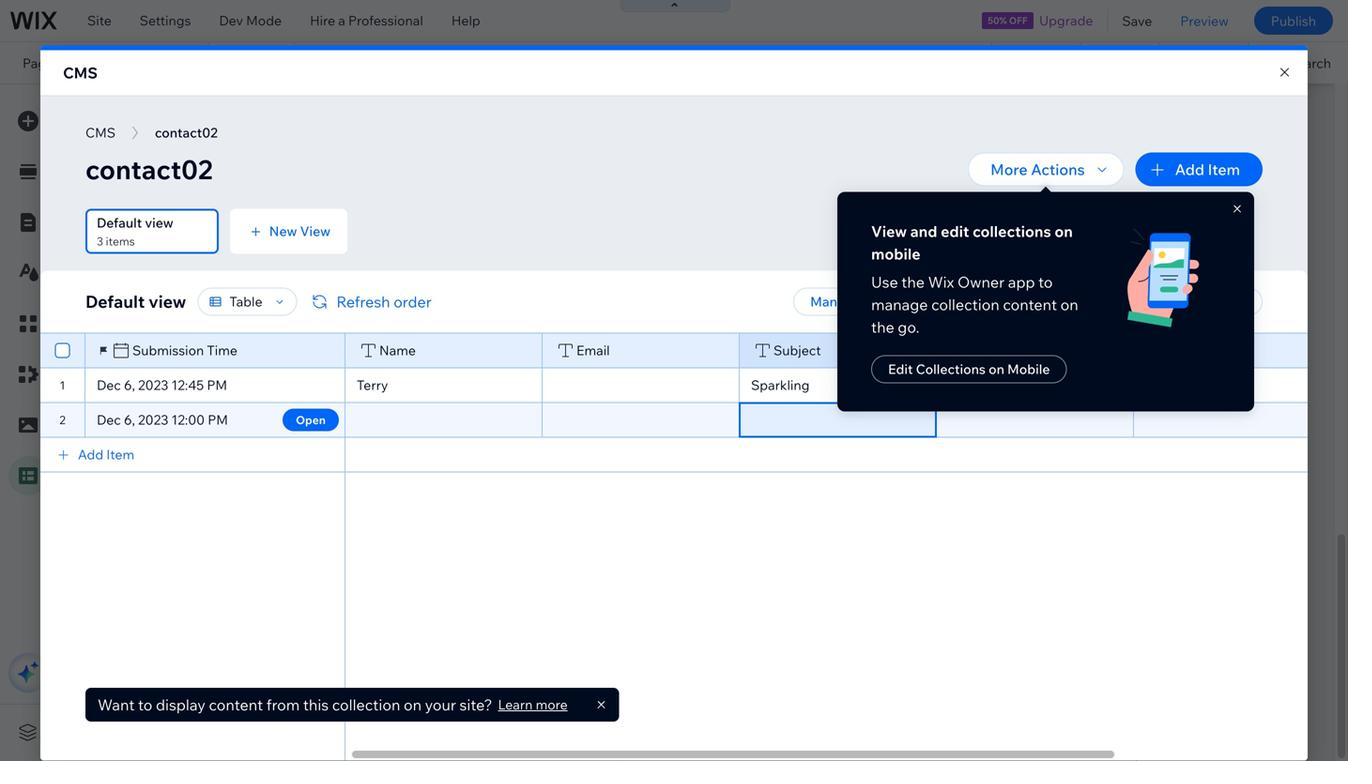 Task type: locate. For each thing, give the bounding box(es) containing it.
cms
[[63, 63, 98, 82]]

collection
[[416, 688, 487, 707]]

0 horizontal spatial a
[[338, 12, 345, 29]]

a right "add"
[[416, 724, 423, 740]]

1 horizontal spatial a
[[416, 724, 423, 740]]

contact02
[[306, 221, 368, 237]]

form
[[375, 239, 402, 253]]

a for preset
[[416, 724, 423, 740]]

preview
[[1181, 12, 1229, 29]]

more
[[117, 216, 149, 232]]

publish
[[1271, 12, 1316, 29]]

a
[[338, 12, 345, 29], [416, 724, 423, 740]]

a right hire
[[338, 12, 345, 29]]

learn more
[[80, 216, 149, 232]]

1 vertical spatial a
[[416, 724, 423, 740]]

dev mode
[[219, 12, 282, 29]]

dev
[[219, 12, 243, 29]]

permissions:
[[306, 239, 372, 253]]

hire
[[310, 12, 335, 29]]

50%
[[988, 15, 1007, 26]]

0 vertical spatial a
[[338, 12, 345, 29]]

main
[[80, 152, 110, 169]]

save button
[[1108, 0, 1166, 41]]

contact02 permissions: form submissions
[[306, 221, 470, 253]]

create collection button
[[343, 681, 510, 715]]

professional
[[348, 12, 423, 29]]

add a preset
[[387, 724, 465, 740]]

submissions
[[405, 239, 470, 253]]

publish button
[[1254, 7, 1333, 35]]

help
[[451, 12, 480, 29]]

a inside add a preset button
[[416, 724, 423, 740]]

mode
[[246, 12, 282, 29]]



Task type: vqa. For each thing, say whether or not it's contained in the screenshot.
Professional at the left top of the page
yes



Task type: describe. For each thing, give the bounding box(es) containing it.
search
[[1289, 55, 1331, 71]]

upgrade
[[1039, 12, 1093, 29]]

settings
[[140, 12, 191, 29]]

preset
[[426, 724, 465, 740]]

site
[[87, 12, 112, 29]]

preview button
[[1166, 0, 1243, 41]]

add a preset button
[[387, 724, 465, 741]]

search button
[[1249, 42, 1348, 84]]

50% off
[[988, 15, 1028, 26]]

off
[[1009, 15, 1028, 26]]

add
[[387, 724, 413, 740]]

create collection
[[365, 688, 487, 707]]

a for professional
[[338, 12, 345, 29]]

learn
[[80, 216, 114, 232]]

hire a professional
[[310, 12, 423, 29]]

save
[[1122, 12, 1152, 29]]

create
[[365, 688, 412, 707]]

projects
[[71, 55, 141, 71]]



